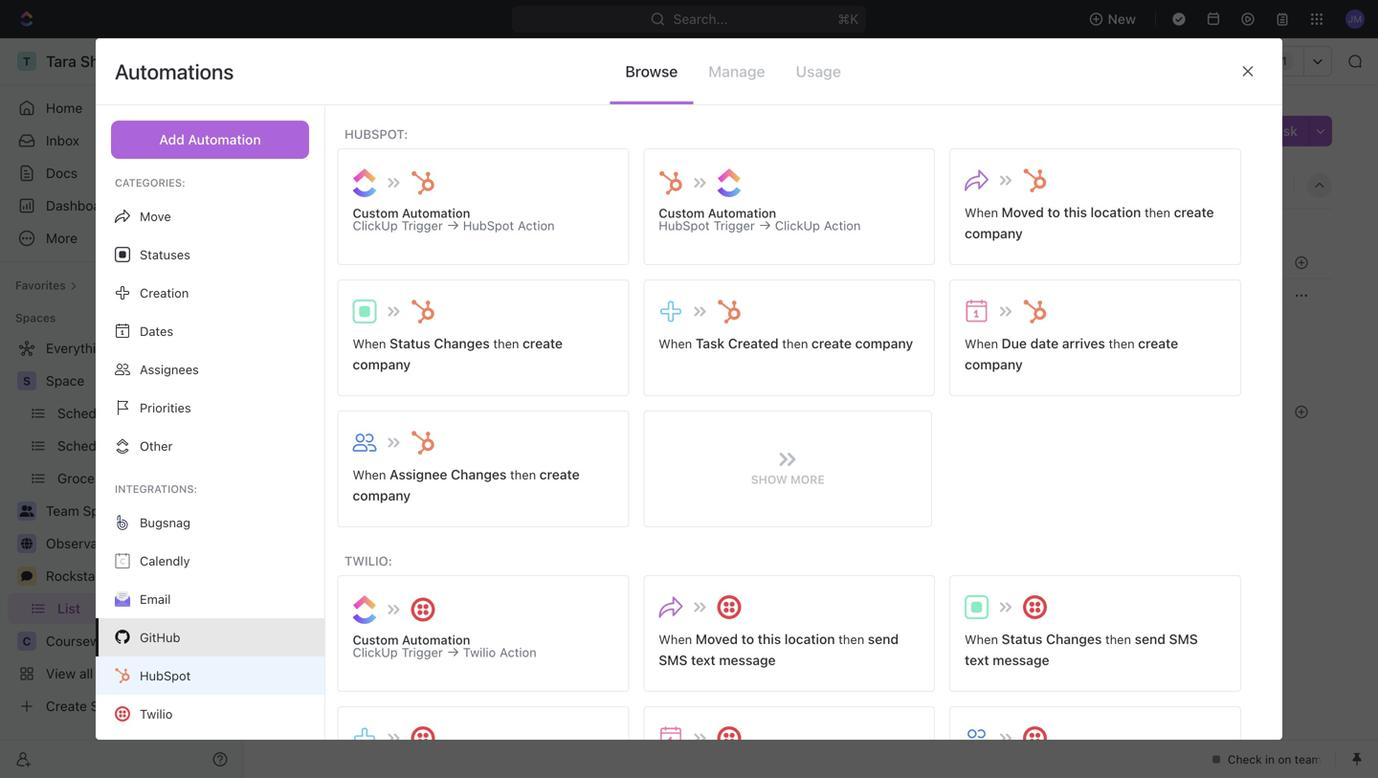 Task type: vqa. For each thing, say whether or not it's contained in the screenshot.
Board
yes



Task type: describe. For each thing, give the bounding box(es) containing it.
home link
[[8, 93, 235, 123]]

trigger for send sms text message
[[402, 645, 443, 659]]

inbox
[[46, 133, 79, 148]]

move
[[140, 209, 171, 224]]

trigger left the clickup action at top
[[714, 218, 755, 232]]

message for status
[[993, 652, 1050, 668]]

twilio action
[[463, 645, 537, 659]]

automation inside button
[[188, 132, 261, 147]]

trap link
[[339, 281, 808, 309]]

0 vertical spatial task image
[[717, 168, 741, 197]]

date
[[1031, 335, 1059, 351]]

due
[[1002, 335, 1027, 351]]

statuses
[[140, 247, 190, 262]]

list link
[[384, 172, 411, 199]]

company for assignee changes
[[353, 488, 411, 503]]

when inside when due date arrives then
[[965, 336, 998, 351]]

action for create company
[[518, 218, 555, 232]]

tree inside sidebar "navigation"
[[8, 333, 235, 722]]

automation for clickup action
[[708, 206, 776, 220]]

trigger for create company
[[402, 218, 443, 232]]

rockstar
[[46, 568, 100, 584]]

action for send sms text message
[[500, 645, 537, 659]]

hubspot for trigger
[[659, 218, 710, 232]]

to for sms
[[742, 631, 754, 647]]

show more
[[751, 473, 825, 486]]

send sms text message for this
[[659, 631, 899, 668]]

twilio for twilio action
[[463, 645, 496, 659]]

status for create company
[[390, 335, 431, 351]]

dates
[[140, 324, 173, 338]]

when moved to this location then for sms
[[659, 631, 868, 647]]

create for status changes
[[523, 335, 563, 351]]

status for send sms text message
[[1002, 631, 1043, 647]]

create company for due
[[965, 335, 1178, 372]]

1 horizontal spatial automations
[[1189, 53, 1269, 69]]

docs link
[[8, 158, 235, 189]]

dashboards link
[[8, 190, 235, 221]]

clickup action
[[775, 218, 861, 232]]

when assignee changes then
[[353, 467, 540, 482]]

location for create
[[1091, 204, 1141, 220]]

custom automation for create company
[[353, 206, 470, 220]]

2 vertical spatial changes
[[1046, 631, 1102, 647]]

other
[[140, 439, 173, 453]]

company for due date arrives
[[965, 357, 1023, 372]]

twilio:
[[345, 554, 392, 568]]

hubspot action
[[463, 218, 555, 232]]

location for send
[[785, 631, 835, 647]]

send sms text message for then
[[965, 631, 1198, 668]]

add inside button
[[159, 132, 185, 147]]

comment image
[[21, 570, 33, 582]]

clickup trigger for send sms text message
[[353, 645, 443, 659]]

clickup for send sms text message
[[353, 645, 398, 659]]

bugsnag
[[140, 515, 190, 530]]

created
[[728, 335, 779, 351]]

message for moved
[[719, 652, 776, 668]]

pending
[[315, 225, 367, 239]]

hubspot trigger
[[659, 218, 755, 232]]

customize
[[1215, 178, 1283, 193]]

twilio for twilio
[[140, 707, 173, 721]]

when status changes then for create
[[353, 335, 523, 351]]

⌘k
[[838, 11, 859, 27]]

automation for twilio action
[[402, 633, 470, 647]]

priorities
[[140, 401, 191, 415]]

0 vertical spatial changes
[[434, 335, 490, 351]]

assignee
[[390, 467, 447, 482]]

company for moved to this location
[[965, 225, 1023, 241]]

clickup trigger for create company
[[353, 218, 443, 232]]

send for moved to this location
[[868, 631, 899, 647]]

this for sms
[[758, 631, 781, 647]]

space link
[[46, 366, 232, 396]]

categories:
[[115, 177, 185, 189]]

board link
[[311, 172, 352, 199]]

when inside when assignee changes then
[[353, 468, 386, 482]]

moved for company
[[1002, 204, 1044, 220]]

favorites
[[15, 279, 66, 292]]



Task type: locate. For each thing, give the bounding box(es) containing it.
1 horizontal spatial when status changes then
[[965, 631, 1135, 647]]

0 vertical spatial to
[[1048, 204, 1060, 220]]

trap
[[344, 287, 372, 303]]

0 horizontal spatial when status changes then
[[353, 335, 523, 351]]

favorites button
[[8, 274, 85, 297]]

inbox link
[[8, 125, 235, 156]]

0 vertical spatial twilio
[[463, 645, 496, 659]]

0 vertical spatial list
[[290, 114, 340, 146]]

clickup trigger
[[353, 218, 443, 232], [353, 645, 443, 659]]

space, , element
[[17, 371, 36, 391]]

1 vertical spatial to
[[742, 631, 754, 647]]

new button
[[1081, 4, 1148, 34]]

1 horizontal spatial moved
[[1002, 204, 1044, 220]]

list inside "link"
[[388, 178, 411, 193]]

0 vertical spatial this
[[1064, 204, 1087, 220]]

1 vertical spatial when status changes then
[[965, 631, 1135, 647]]

text
[[691, 652, 716, 668], [965, 652, 989, 668]]

clickup down task icon
[[353, 218, 398, 232]]

0 horizontal spatial status
[[390, 335, 431, 351]]

text for moved
[[691, 652, 716, 668]]

1 horizontal spatial hubspot
[[463, 218, 514, 232]]

company
[[965, 225, 1023, 241], [855, 335, 913, 351], [353, 357, 411, 372], [965, 357, 1023, 372], [353, 488, 411, 503]]

list
[[290, 114, 340, 146], [388, 178, 411, 193]]

text for status
[[965, 652, 989, 668]]

when inside the when task created then create company
[[659, 336, 692, 351]]

1 vertical spatial location
[[785, 631, 835, 647]]

0 horizontal spatial list
[[290, 114, 340, 146]]

0 horizontal spatial task image
[[353, 595, 377, 624]]

sms for moved to this location
[[659, 652, 688, 668]]

task image down twilio:
[[353, 595, 377, 624]]

1 send from the left
[[868, 631, 899, 647]]

board
[[315, 178, 352, 193]]

0 vertical spatial 1
[[1282, 54, 1287, 68]]

0 vertical spatial clickup trigger
[[353, 218, 443, 232]]

clickup down twilio:
[[353, 645, 398, 659]]

sms
[[1169, 631, 1198, 647], [659, 652, 688, 668]]

2 send from the left
[[1135, 631, 1166, 647]]

manage
[[709, 62, 765, 80]]

1 horizontal spatial location
[[1091, 204, 1141, 220]]

action
[[518, 218, 555, 232], [824, 218, 861, 232], [500, 645, 537, 659]]

custom automation for send sms text message
[[353, 633, 470, 647]]

docs
[[46, 165, 78, 181]]

automation for hubspot action
[[402, 206, 470, 220]]

1 vertical spatial changes
[[451, 467, 507, 482]]

2 message from the left
[[993, 652, 1050, 668]]

1 horizontal spatial list
[[388, 178, 411, 193]]

to for company
[[1048, 204, 1060, 220]]

send for status changes
[[1135, 631, 1166, 647]]

1 for automations
[[1282, 54, 1287, 68]]

1 horizontal spatial send
[[1135, 631, 1166, 647]]

custom automation
[[353, 206, 470, 220], [659, 206, 776, 220], [353, 633, 470, 647]]

1 vertical spatial twilio
[[140, 707, 173, 721]]

1 horizontal spatial when moved to this location then
[[965, 204, 1174, 220]]

0 vertical spatial when status changes then
[[353, 335, 523, 351]]

0 horizontal spatial twilio
[[140, 707, 173, 721]]

trigger down list "link"
[[402, 218, 443, 232]]

0 horizontal spatial text
[[691, 652, 716, 668]]

integrations:
[[115, 483, 197, 495]]

clickup for create company
[[353, 218, 398, 232]]

0 vertical spatial sms
[[1169, 631, 1198, 647]]

company for status changes
[[353, 357, 411, 372]]

automations
[[1189, 53, 1269, 69], [115, 59, 234, 84]]

trigger left twilio action
[[402, 645, 443, 659]]

email
[[140, 592, 171, 606]]

custom for send sms text message
[[353, 633, 399, 647]]

tree
[[8, 333, 235, 722]]

1 horizontal spatial to
[[1048, 204, 1060, 220]]

moved for sms
[[696, 631, 738, 647]]

send
[[868, 631, 899, 647], [1135, 631, 1166, 647]]

clickup
[[353, 218, 398, 232], [775, 218, 820, 232], [353, 645, 398, 659]]

0 horizontal spatial sms
[[659, 652, 688, 668]]

open
[[315, 375, 347, 388]]

1
[[1282, 54, 1287, 68], [389, 225, 394, 239]]

1 vertical spatial status
[[1002, 631, 1043, 647]]

spaces
[[15, 311, 56, 324]]

task image up hubspot trigger
[[717, 168, 741, 197]]

2 text from the left
[[965, 652, 989, 668]]

hubspot
[[463, 218, 514, 232], [659, 218, 710, 232], [140, 669, 191, 683]]

usage
[[796, 62, 841, 80]]

send sms text message
[[659, 631, 899, 668], [965, 631, 1198, 668]]

1 horizontal spatial 1
[[1282, 54, 1287, 68]]

automation
[[188, 132, 261, 147], [402, 206, 470, 220], [708, 206, 776, 220], [402, 633, 470, 647]]

calendly image
[[115, 553, 130, 569]]

hubspot:
[[345, 127, 408, 141]]

home
[[46, 100, 83, 116]]

to
[[1048, 204, 1060, 220], [742, 631, 754, 647]]

more
[[791, 473, 825, 486]]

1 vertical spatial moved
[[696, 631, 738, 647]]

create company for moved
[[965, 204, 1214, 241]]

add task
[[1240, 123, 1298, 139], [447, 225, 498, 239], [344, 321, 400, 337], [344, 437, 400, 452]]

0 horizontal spatial this
[[758, 631, 781, 647]]

when task created then create company
[[659, 335, 913, 351]]

1 horizontal spatial this
[[1064, 204, 1087, 220]]

0 horizontal spatial send sms text message
[[659, 631, 899, 668]]

create
[[1174, 204, 1214, 220], [523, 335, 563, 351], [812, 335, 852, 351], [1138, 335, 1178, 351], [540, 467, 580, 482]]

when moved to this location then for company
[[965, 204, 1174, 220]]

task
[[1269, 123, 1298, 139], [472, 225, 498, 239], [372, 321, 400, 337], [696, 335, 725, 351], [372, 437, 400, 452]]

0 horizontal spatial automations
[[115, 59, 234, 84]]

create company
[[965, 204, 1214, 241], [353, 335, 563, 372], [965, 335, 1178, 372], [353, 467, 580, 503]]

1 send sms text message from the left
[[659, 631, 899, 668]]

add
[[1240, 123, 1265, 139], [159, 132, 185, 147], [447, 225, 469, 239], [344, 321, 368, 337], [344, 437, 368, 452]]

sms for status changes
[[1169, 631, 1198, 647]]

2 clickup trigger from the top
[[353, 645, 443, 659]]

search...
[[673, 11, 728, 27]]

arrives
[[1062, 335, 1105, 351]]

moved
[[1002, 204, 1044, 220], [696, 631, 738, 647]]

creation
[[140, 286, 189, 300]]

new
[[1108, 11, 1136, 27]]

list up board link at the top of page
[[290, 114, 340, 146]]

customize button
[[1191, 172, 1288, 199]]

0 horizontal spatial moved
[[696, 631, 738, 647]]

1 vertical spatial when moved to this location then
[[659, 631, 868, 647]]

then inside when assignee changes then
[[510, 468, 536, 482]]

1 text from the left
[[691, 652, 716, 668]]

2 horizontal spatial hubspot
[[659, 218, 710, 232]]

1 horizontal spatial task image
[[717, 168, 741, 197]]

browse
[[625, 62, 678, 80]]

show
[[751, 473, 788, 486]]

trigger
[[402, 218, 443, 232], [714, 218, 755, 232], [402, 645, 443, 659]]

sidebar navigation
[[0, 38, 244, 778]]

when moved to this location then
[[965, 204, 1174, 220], [659, 631, 868, 647]]

when
[[965, 205, 998, 220], [353, 336, 386, 351], [659, 336, 692, 351], [965, 336, 998, 351], [353, 468, 386, 482], [659, 632, 692, 647], [965, 632, 998, 647]]

this for company
[[1064, 204, 1087, 220]]

assignees
[[140, 362, 199, 377]]

then
[[1145, 205, 1171, 220], [493, 336, 519, 351], [782, 336, 808, 351], [1109, 336, 1135, 351], [510, 468, 536, 482], [839, 632, 865, 647], [1106, 632, 1131, 647]]

1 vertical spatial sms
[[659, 652, 688, 668]]

0 horizontal spatial 1
[[389, 225, 394, 239]]

when status changes then for send
[[965, 631, 1135, 647]]

1 vertical spatial 1
[[389, 225, 394, 239]]

0 vertical spatial status
[[390, 335, 431, 351]]

1 vertical spatial clickup trigger
[[353, 645, 443, 659]]

create for due date arrives
[[1138, 335, 1178, 351]]

0 horizontal spatial send
[[868, 631, 899, 647]]

when due date arrives then
[[965, 335, 1138, 351]]

0 vertical spatial location
[[1091, 204, 1141, 220]]

add automation button
[[111, 121, 309, 159]]

add automation
[[159, 132, 261, 147]]

0 horizontal spatial location
[[785, 631, 835, 647]]

status
[[390, 335, 431, 351], [1002, 631, 1043, 647]]

0 horizontal spatial message
[[719, 652, 776, 668]]

task image
[[717, 168, 741, 197], [353, 595, 377, 624]]

1 message from the left
[[719, 652, 776, 668]]

this
[[1064, 204, 1087, 220], [758, 631, 781, 647]]

message
[[719, 652, 776, 668], [993, 652, 1050, 668]]

add task button
[[1229, 116, 1309, 146], [424, 221, 505, 244], [335, 317, 408, 340], [335, 433, 408, 456]]

then inside when due date arrives then
[[1109, 336, 1135, 351]]

hubspot for action
[[463, 218, 514, 232]]

1 horizontal spatial twilio
[[463, 645, 496, 659]]

twilio
[[463, 645, 496, 659], [140, 707, 173, 721]]

then inside the when task created then create company
[[782, 336, 808, 351]]

list right task icon
[[388, 178, 411, 193]]

1 vertical spatial list
[[388, 178, 411, 193]]

custom
[[353, 206, 399, 220], [659, 206, 705, 220], [353, 633, 399, 647]]

1 for pending
[[389, 225, 394, 239]]

1 horizontal spatial text
[[965, 652, 989, 668]]

1 horizontal spatial send sms text message
[[965, 631, 1198, 668]]

clickup right hubspot trigger
[[775, 218, 820, 232]]

github
[[140, 630, 180, 645]]

1 horizontal spatial status
[[1002, 631, 1043, 647]]

rockstar link
[[46, 561, 232, 592]]

0 vertical spatial moved
[[1002, 204, 1044, 220]]

1 vertical spatial task image
[[353, 595, 377, 624]]

s
[[23, 374, 31, 388]]

1 vertical spatial this
[[758, 631, 781, 647]]

calendly
[[140, 554, 190, 568]]

0 horizontal spatial to
[[742, 631, 754, 647]]

when status changes then
[[353, 335, 523, 351], [965, 631, 1135, 647]]

0 horizontal spatial hubspot
[[140, 669, 191, 683]]

0 vertical spatial when moved to this location then
[[965, 204, 1174, 220]]

1 clickup trigger from the top
[[353, 218, 443, 232]]

changes
[[434, 335, 490, 351], [451, 467, 507, 482], [1046, 631, 1102, 647]]

create for assignee changes
[[540, 467, 580, 482]]

dashboards
[[46, 198, 120, 213]]

0 horizontal spatial when moved to this location then
[[659, 631, 868, 647]]

custom for create company
[[353, 206, 399, 220]]

create for moved to this location
[[1174, 204, 1214, 220]]

2 send sms text message from the left
[[965, 631, 1198, 668]]

create company for status
[[353, 335, 563, 372]]

1 horizontal spatial sms
[[1169, 631, 1198, 647]]

create company for assignee
[[353, 467, 580, 503]]

tree containing space
[[8, 333, 235, 722]]

location
[[1091, 204, 1141, 220], [785, 631, 835, 647]]

1 horizontal spatial message
[[993, 652, 1050, 668]]

task image
[[353, 168, 377, 197]]

space
[[46, 373, 84, 389]]



